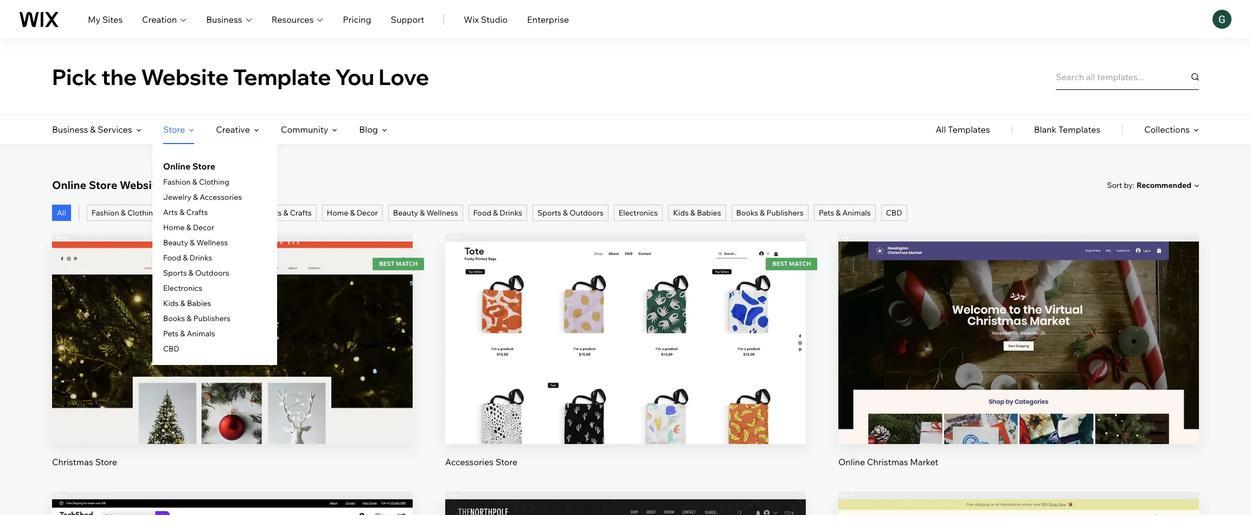 Task type: locate. For each thing, give the bounding box(es) containing it.
1 horizontal spatial clothing
[[199, 177, 229, 187]]

store
[[163, 124, 185, 135], [192, 161, 215, 172], [89, 178, 117, 192], [95, 457, 117, 468], [496, 457, 518, 468]]

beauty & wellness link
[[388, 205, 463, 221], [163, 238, 228, 248]]

christmas
[[52, 457, 93, 468], [867, 457, 909, 468]]

food inside online store fashion & clothing jewelry & accessories arts & crafts home & decor beauty & wellness food & drinks sports & outdoors electronics kids & babies books & publishers pets & animals cbd
[[163, 253, 181, 263]]

accessories
[[200, 193, 242, 202], [210, 208, 252, 218], [445, 457, 494, 468]]

1 horizontal spatial decor
[[357, 208, 378, 218]]

0 horizontal spatial wellness
[[197, 238, 228, 248]]

1 horizontal spatial online
[[163, 161, 191, 172]]

0 vertical spatial wellness
[[427, 208, 458, 218]]

online store website templates - electronics store image
[[52, 500, 413, 516]]

website for store
[[120, 178, 162, 192]]

animals
[[843, 208, 871, 218], [187, 329, 215, 339]]

1 vertical spatial all
[[57, 208, 66, 218]]

accessories inside online store fashion & clothing jewelry & accessories arts & crafts home & decor beauty & wellness food & drinks sports & outdoors electronics kids & babies books & publishers pets & animals cbd
[[200, 193, 242, 202]]

beauty & wellness link inside 'categories by subject' element
[[163, 238, 228, 248]]

jewelry & accessories link
[[163, 193, 242, 202], [168, 205, 257, 221]]

books & publishers link
[[732, 205, 809, 221], [163, 314, 230, 324]]

support link
[[391, 13, 424, 26]]

1 vertical spatial books
[[163, 314, 185, 324]]

all inside 'link'
[[57, 208, 66, 218]]

fashion & clothing link down online store website templates
[[87, 205, 163, 221]]

online for online christmas market
[[839, 457, 865, 468]]

0 vertical spatial online
[[163, 161, 191, 172]]

online inside group
[[839, 457, 865, 468]]

clothing
[[199, 177, 229, 187], [127, 208, 158, 218]]

0 vertical spatial drinks
[[500, 208, 522, 218]]

0 horizontal spatial home & decor link
[[163, 223, 214, 233]]

1 vertical spatial clothing
[[127, 208, 158, 218]]

wellness inside online store fashion & clothing jewelry & accessories arts & crafts home & decor beauty & wellness food & drinks sports & outdoors electronics kids & babies books & publishers pets & animals cbd
[[197, 238, 228, 248]]

1 horizontal spatial cbd
[[886, 208, 903, 218]]

2 vertical spatial accessories
[[445, 457, 494, 468]]

0 vertical spatial sports & outdoors link
[[533, 205, 609, 221]]

store for christmas store
[[95, 457, 117, 468]]

1 vertical spatial decor
[[193, 223, 214, 233]]

view
[[1009, 359, 1029, 369]]

1 vertical spatial electronics
[[163, 284, 202, 293]]

0 vertical spatial fashion
[[163, 177, 191, 187]]

animals inside online store fashion & clothing jewelry & accessories arts & crafts home & decor beauty & wellness food & drinks sports & outdoors electronics kids & babies books & publishers pets & animals cbd
[[187, 329, 215, 339]]

home & decor link inside 'categories by subject' element
[[163, 223, 214, 233]]

cbd link inside 'categories by subject' element
[[163, 344, 179, 354]]

all for all
[[57, 208, 66, 218]]

1 horizontal spatial arts & crafts link
[[262, 205, 317, 221]]

1 vertical spatial cbd link
[[163, 344, 179, 354]]

beauty
[[393, 208, 418, 218], [163, 238, 188, 248]]

1 vertical spatial wellness
[[197, 238, 228, 248]]

0 vertical spatial pets & animals link
[[814, 205, 876, 221]]

0 horizontal spatial beauty & wellness link
[[163, 238, 228, 248]]

1 vertical spatial home & decor link
[[163, 223, 214, 233]]

babies inside online store fashion & clothing jewelry & accessories arts & crafts home & decor beauty & wellness food & drinks sports & outdoors electronics kids & babies books & publishers pets & animals cbd
[[187, 299, 211, 309]]

2 horizontal spatial templates
[[1059, 124, 1101, 135]]

kids & babies link
[[668, 205, 726, 221], [163, 299, 211, 309]]

kids inside online store fashion & clothing jewelry & accessories arts & crafts home & decor beauty & wellness food & drinks sports & outdoors electronics kids & babies books & publishers pets & animals cbd
[[163, 299, 179, 309]]

None search field
[[1056, 64, 1199, 90]]

cbd inside online store fashion & clothing jewelry & accessories arts & crafts home & decor beauty & wellness food & drinks sports & outdoors electronics kids & babies books & publishers pets & animals cbd
[[163, 344, 179, 354]]

blank templates link
[[1034, 115, 1101, 144]]

food
[[473, 208, 491, 218], [163, 253, 181, 263]]

electronics link
[[614, 205, 663, 221], [163, 284, 202, 293]]

1 vertical spatial beauty & wellness link
[[163, 238, 228, 248]]

0 vertical spatial books
[[736, 208, 758, 218]]

arts
[[163, 208, 178, 218], [267, 208, 282, 218]]

0 horizontal spatial food
[[163, 253, 181, 263]]

1 horizontal spatial fashion
[[163, 177, 191, 187]]

home right arts & crafts
[[327, 208, 348, 218]]

1 horizontal spatial sports & outdoors link
[[533, 205, 609, 221]]

home & decor link
[[322, 205, 383, 221], [163, 223, 214, 233]]

wix studio
[[464, 14, 508, 25]]

1 horizontal spatial christmas
[[867, 457, 909, 468]]

1 vertical spatial jewelry & accessories link
[[168, 205, 257, 221]]

christmas store
[[52, 457, 117, 468]]

arts & crafts link
[[262, 205, 317, 221], [163, 208, 208, 218]]

pets & animals
[[819, 208, 871, 218]]

creation
[[142, 14, 177, 25]]

pets
[[819, 208, 834, 218], [163, 329, 179, 339]]

jewelry & accessories
[[173, 208, 252, 218]]

1 vertical spatial publishers
[[193, 314, 230, 324]]

1 vertical spatial sports
[[163, 269, 187, 278]]

0 horizontal spatial cbd
[[163, 344, 179, 354]]

0 vertical spatial jewelry
[[163, 193, 191, 202]]

0 vertical spatial all
[[936, 124, 946, 135]]

edit
[[1011, 322, 1027, 333]]

all templates link
[[936, 115, 990, 144]]

1 vertical spatial cbd
[[163, 344, 179, 354]]

0 horizontal spatial cbd link
[[163, 344, 179, 354]]

online inside online store fashion & clothing jewelry & accessories arts & crafts home & decor beauty & wellness food & drinks sports & outdoors electronics kids & babies books & publishers pets & animals cbd
[[163, 161, 191, 172]]

beauty & wellness
[[393, 208, 458, 218]]

0 horizontal spatial all
[[57, 208, 66, 218]]

1 horizontal spatial food & drinks link
[[468, 205, 527, 221]]

services
[[98, 124, 132, 135]]

1 horizontal spatial business
[[206, 14, 242, 25]]

decor
[[357, 208, 378, 218], [193, 223, 214, 233]]

sports
[[538, 208, 561, 218], [163, 269, 187, 278]]

wix studio link
[[464, 13, 508, 26]]

& inside "link"
[[420, 208, 425, 218]]

1 christmas from the left
[[52, 457, 93, 468]]

template
[[233, 63, 331, 90]]

1 horizontal spatial books
[[736, 208, 758, 218]]

all
[[936, 124, 946, 135], [57, 208, 66, 218]]

templates
[[948, 124, 990, 135], [1059, 124, 1101, 135], [165, 178, 218, 192]]

1 vertical spatial animals
[[187, 329, 215, 339]]

clothing inside online store fashion & clothing jewelry & accessories arts & crafts home & decor beauty & wellness food & drinks sports & outdoors electronics kids & babies books & publishers pets & animals cbd
[[199, 177, 229, 187]]

0 horizontal spatial christmas
[[52, 457, 93, 468]]

jewelry & accessories link up jewelry & accessories
[[163, 193, 242, 202]]

all inside generic categories element
[[936, 124, 946, 135]]

electronics
[[619, 208, 658, 218], [163, 284, 202, 293]]

1 horizontal spatial drinks
[[500, 208, 522, 218]]

online store website templates - accessories store image
[[445, 242, 806, 445]]

my
[[88, 14, 100, 25]]

business button
[[206, 13, 252, 26]]

crafts left home & decor
[[290, 208, 312, 218]]

1 vertical spatial business
[[52, 124, 88, 135]]

1 horizontal spatial arts
[[267, 208, 282, 218]]

1 horizontal spatial all
[[936, 124, 946, 135]]

1 vertical spatial sports & outdoors link
[[163, 269, 229, 278]]

0 horizontal spatial online
[[52, 178, 86, 192]]

publishers
[[767, 208, 804, 218], [193, 314, 230, 324]]

jewelry
[[163, 193, 191, 202], [173, 208, 201, 218]]

1 horizontal spatial beauty & wellness link
[[388, 205, 463, 221]]

sports & outdoors
[[538, 208, 604, 218]]

crafts down online store link
[[186, 208, 208, 218]]

books
[[736, 208, 758, 218], [163, 314, 185, 324]]

blank templates
[[1034, 124, 1101, 135]]

jewelry & accessories link down online store link
[[168, 205, 257, 221]]

outdoors inside online store fashion & clothing jewelry & accessories arts & crafts home & decor beauty & wellness food & drinks sports & outdoors electronics kids & babies books & publishers pets & animals cbd
[[195, 269, 229, 278]]

babies
[[697, 208, 721, 218], [187, 299, 211, 309]]

0 horizontal spatial animals
[[187, 329, 215, 339]]

cbd link
[[881, 205, 907, 221], [163, 344, 179, 354]]

1 horizontal spatial outdoors
[[570, 208, 604, 218]]

templates for blank templates
[[1059, 124, 1101, 135]]

support
[[391, 14, 424, 25]]

1 horizontal spatial books & publishers link
[[732, 205, 809, 221]]

beauty down jewelry & accessories
[[163, 238, 188, 248]]

1 vertical spatial food
[[163, 253, 181, 263]]

drinks inside online store fashion & clothing jewelry & accessories arts & crafts home & decor beauty & wellness food & drinks sports & outdoors electronics kids & babies books & publishers pets & animals cbd
[[190, 253, 212, 263]]

0 horizontal spatial arts
[[163, 208, 178, 218]]

1 horizontal spatial cbd link
[[881, 205, 907, 221]]

home down jewelry & accessories
[[163, 223, 185, 233]]

pets & animals link
[[814, 205, 876, 221], [163, 329, 215, 339]]

beauty right home & decor
[[393, 208, 418, 218]]

&
[[90, 124, 96, 135], [192, 177, 197, 187], [193, 193, 198, 202], [180, 208, 185, 218], [121, 208, 126, 218], [203, 208, 208, 218], [283, 208, 288, 218], [350, 208, 355, 218], [420, 208, 425, 218], [493, 208, 498, 218], [563, 208, 568, 218], [691, 208, 696, 218], [760, 208, 765, 218], [836, 208, 841, 218], [186, 223, 191, 233], [190, 238, 195, 248], [183, 253, 188, 263], [189, 269, 194, 278], [180, 299, 185, 309], [187, 314, 192, 324], [180, 329, 185, 339]]

1 vertical spatial jewelry
[[173, 208, 201, 218]]

1 vertical spatial fashion & clothing link
[[87, 205, 163, 221]]

1 horizontal spatial food
[[473, 208, 491, 218]]

0 vertical spatial kids
[[673, 208, 689, 218]]

0 horizontal spatial fashion
[[92, 208, 119, 218]]

website for the
[[141, 63, 229, 90]]

fashion down online store link
[[163, 177, 191, 187]]

beauty inside online store fashion & clothing jewelry & accessories arts & crafts home & decor beauty & wellness food & drinks sports & outdoors electronics kids & babies books & publishers pets & animals cbd
[[163, 238, 188, 248]]

publishers inside online store fashion & clothing jewelry & accessories arts & crafts home & decor beauty & wellness food & drinks sports & outdoors electronics kids & babies books & publishers pets & animals cbd
[[193, 314, 230, 324]]

1 horizontal spatial wellness
[[427, 208, 458, 218]]

cbd
[[886, 208, 903, 218], [163, 344, 179, 354]]

0 vertical spatial home & decor link
[[322, 205, 383, 221]]

fashion inside online store fashion & clothing jewelry & accessories arts & crafts home & decor beauty & wellness food & drinks sports & outdoors electronics kids & babies books & publishers pets & animals cbd
[[163, 177, 191, 187]]

online store website templates
[[52, 178, 218, 192]]

edit button
[[993, 314, 1045, 340]]

1 horizontal spatial babies
[[697, 208, 721, 218]]

decor inside online store fashion & clothing jewelry & accessories arts & crafts home & decor beauty & wellness food & drinks sports & outdoors electronics kids & babies books & publishers pets & animals cbd
[[193, 223, 214, 233]]

wix
[[464, 14, 479, 25]]

business inside "popup button"
[[206, 14, 242, 25]]

crafts
[[186, 208, 208, 218], [290, 208, 312, 218]]

online store website templates - christmas store image
[[52, 242, 413, 445]]

0 horizontal spatial babies
[[187, 299, 211, 309]]

enterprise
[[527, 14, 569, 25]]

0 horizontal spatial electronics
[[163, 284, 202, 293]]

outdoors
[[570, 208, 604, 218], [195, 269, 229, 278]]

view button
[[993, 351, 1045, 377]]

drinks
[[500, 208, 522, 218], [190, 253, 212, 263]]

0 vertical spatial beauty
[[393, 208, 418, 218]]

1 horizontal spatial beauty
[[393, 208, 418, 218]]

1 vertical spatial beauty
[[163, 238, 188, 248]]

clothing down online store website templates
[[127, 208, 158, 218]]

1 horizontal spatial kids & babies link
[[668, 205, 726, 221]]

blog
[[359, 124, 378, 135]]

online store fashion & clothing jewelry & accessories arts & crafts home & decor beauty & wellness food & drinks sports & outdoors electronics kids & babies books & publishers pets & animals cbd
[[163, 161, 242, 354]]

online
[[163, 161, 191, 172], [52, 178, 86, 192], [839, 457, 865, 468]]

blank
[[1034, 124, 1057, 135]]

community
[[281, 124, 328, 135]]

0 horizontal spatial decor
[[193, 223, 214, 233]]

1 vertical spatial outdoors
[[195, 269, 229, 278]]

electronics inside online store fashion & clothing jewelry & accessories arts & crafts home & decor beauty & wellness food & drinks sports & outdoors electronics kids & babies books & publishers pets & animals cbd
[[163, 284, 202, 293]]

1 horizontal spatial publishers
[[767, 208, 804, 218]]

1 vertical spatial fashion
[[92, 208, 119, 218]]

store inside online store fashion & clothing jewelry & accessories arts & crafts home & decor beauty & wellness food & drinks sports & outdoors electronics kids & babies books & publishers pets & animals cbd
[[192, 161, 215, 172]]

home
[[327, 208, 348, 218], [163, 223, 185, 233]]

store for online store fashion & clothing jewelry & accessories arts & crafts home & decor beauty & wellness food & drinks sports & outdoors electronics kids & babies books & publishers pets & animals cbd
[[192, 161, 215, 172]]

creative
[[216, 124, 250, 135]]

1 horizontal spatial animals
[[843, 208, 871, 218]]

website
[[141, 63, 229, 90], [120, 178, 162, 192]]

fashion & clothing link down online store link
[[163, 177, 229, 187]]

sports & outdoors link
[[533, 205, 609, 221], [163, 269, 229, 278]]

2 christmas from the left
[[867, 457, 909, 468]]

enterprise link
[[527, 13, 569, 26]]

christmas inside group
[[52, 457, 93, 468]]

0 vertical spatial outdoors
[[570, 208, 604, 218]]

0 horizontal spatial kids & babies link
[[163, 299, 211, 309]]

0 horizontal spatial sports
[[163, 269, 187, 278]]

1 vertical spatial pets & animals link
[[163, 329, 215, 339]]

the
[[101, 63, 137, 90]]

food & drinks
[[473, 208, 522, 218]]

0 vertical spatial electronics
[[619, 208, 658, 218]]

0 horizontal spatial drinks
[[190, 253, 212, 263]]

fashion
[[163, 177, 191, 187], [92, 208, 119, 218]]

store for accessories store
[[496, 457, 518, 468]]

0 vertical spatial electronics link
[[614, 205, 663, 221]]

business
[[206, 14, 242, 25], [52, 124, 88, 135]]

1 vertical spatial kids
[[163, 299, 179, 309]]

1 horizontal spatial pets & animals link
[[814, 205, 876, 221]]

clothing down online store link
[[199, 177, 229, 187]]

kids
[[673, 208, 689, 218], [163, 299, 179, 309]]

0 vertical spatial kids & babies link
[[668, 205, 726, 221]]

business inside 'categories by subject' element
[[52, 124, 88, 135]]

fashion down online store website templates
[[92, 208, 119, 218]]

0 vertical spatial animals
[[843, 208, 871, 218]]

fashion & clothing link
[[163, 177, 229, 187], [87, 205, 163, 221]]



Task type: describe. For each thing, give the bounding box(es) containing it.
store for online store website templates
[[89, 178, 117, 192]]

books & publishers
[[736, 208, 804, 218]]

all for all templates
[[936, 124, 946, 135]]

crafts inside online store fashion & clothing jewelry & accessories arts & crafts home & decor beauty & wellness food & drinks sports & outdoors electronics kids & babies books & publishers pets & animals cbd
[[186, 208, 208, 218]]

sort
[[1107, 180, 1123, 190]]

studio
[[481, 14, 508, 25]]

categories. use the left and right arrow keys to navigate the menu element
[[0, 115, 1252, 366]]

pick the website template you love
[[52, 63, 429, 90]]

business & services
[[52, 124, 132, 135]]

drinks inside food & drinks link
[[500, 208, 522, 218]]

resources
[[272, 14, 314, 25]]

home inside online store fashion & clothing jewelry & accessories arts & crafts home & decor beauty & wellness food & drinks sports & outdoors electronics kids & babies books & publishers pets & animals cbd
[[163, 223, 185, 233]]

animals inside pets & animals link
[[843, 208, 871, 218]]

0 vertical spatial food
[[473, 208, 491, 218]]

online for online store fashion & clothing jewelry & accessories arts & crafts home & decor beauty & wellness food & drinks sports & outdoors electronics kids & babies books & publishers pets & animals cbd
[[163, 161, 191, 172]]

electronics inside electronics link
[[619, 208, 658, 218]]

categories by subject element
[[52, 115, 387, 366]]

you
[[335, 63, 374, 90]]

collections
[[1145, 124, 1190, 135]]

0 vertical spatial books & publishers link
[[732, 205, 809, 221]]

0 horizontal spatial sports & outdoors link
[[163, 269, 229, 278]]

1 horizontal spatial electronics link
[[614, 205, 663, 221]]

love
[[379, 63, 429, 90]]

1 horizontal spatial fashion & clothing link
[[163, 177, 229, 187]]

online christmas market group
[[839, 234, 1199, 469]]

by:
[[1124, 180, 1135, 190]]

all templates
[[936, 124, 990, 135]]

all link
[[52, 205, 71, 221]]

online store link
[[163, 160, 215, 173]]

accessories inside jewelry & accessories link
[[210, 208, 252, 218]]

accessories store group
[[445, 234, 806, 469]]

online store website templates - home goods store image
[[839, 500, 1199, 516]]

online store website templates - online christmas market image
[[839, 242, 1199, 445]]

Search search field
[[1056, 64, 1199, 90]]

recommended
[[1137, 181, 1192, 190]]

christmas inside group
[[867, 457, 909, 468]]

generic categories element
[[936, 115, 1199, 144]]

my sites
[[88, 14, 123, 25]]

accessories store
[[445, 457, 518, 468]]

0 vertical spatial babies
[[697, 208, 721, 218]]

0 vertical spatial publishers
[[767, 208, 804, 218]]

1 horizontal spatial home & decor link
[[322, 205, 383, 221]]

beauty inside "link"
[[393, 208, 418, 218]]

online for online store website templates
[[52, 178, 86, 192]]

0 horizontal spatial books & publishers link
[[163, 314, 230, 324]]

pricing
[[343, 14, 371, 25]]

kids & babies
[[673, 208, 721, 218]]

1 vertical spatial kids & babies link
[[163, 299, 211, 309]]

profile image image
[[1213, 10, 1232, 29]]

pets inside online store fashion & clothing jewelry & accessories arts & crafts home & decor beauty & wellness food & drinks sports & outdoors electronics kids & babies books & publishers pets & animals cbd
[[163, 329, 179, 339]]

arts & crafts
[[267, 208, 312, 218]]

home inside home & decor link
[[327, 208, 348, 218]]

business for business
[[206, 14, 242, 25]]

0 vertical spatial cbd
[[886, 208, 903, 218]]

templates for all templates
[[948, 124, 990, 135]]

0 vertical spatial jewelry & accessories link
[[163, 193, 242, 202]]

resources button
[[272, 13, 323, 26]]

0 vertical spatial beauty & wellness link
[[388, 205, 463, 221]]

pick
[[52, 63, 97, 90]]

1 horizontal spatial sports
[[538, 208, 561, 218]]

0 horizontal spatial templates
[[165, 178, 218, 192]]

jewelry inside online store fashion & clothing jewelry & accessories arts & crafts home & decor beauty & wellness food & drinks sports & outdoors electronics kids & babies books & publishers pets & animals cbd
[[163, 193, 191, 202]]

books inside books & publishers link
[[736, 208, 758, 218]]

sort by:
[[1107, 180, 1135, 190]]

0 horizontal spatial electronics link
[[163, 284, 202, 293]]

arts inside online store fashion & clothing jewelry & accessories arts & crafts home & decor beauty & wellness food & drinks sports & outdoors electronics kids & babies books & publishers pets & animals cbd
[[163, 208, 178, 218]]

creation button
[[142, 13, 187, 26]]

0 vertical spatial pets
[[819, 208, 834, 218]]

0 vertical spatial cbd link
[[881, 205, 907, 221]]

christmas store group
[[52, 234, 413, 469]]

my sites link
[[88, 13, 123, 26]]

fashion & clothing
[[92, 208, 158, 218]]

books inside online store fashion & clothing jewelry & accessories arts & crafts home & decor beauty & wellness food & drinks sports & outdoors electronics kids & babies books & publishers pets & animals cbd
[[163, 314, 185, 324]]

accessories inside accessories store group
[[445, 457, 494, 468]]

1 horizontal spatial crafts
[[290, 208, 312, 218]]

sites
[[102, 14, 123, 25]]

online christmas market
[[839, 457, 939, 468]]

0 horizontal spatial pets & animals link
[[163, 329, 215, 339]]

market
[[910, 457, 939, 468]]

1 horizontal spatial kids
[[673, 208, 689, 218]]

business for business & services
[[52, 124, 88, 135]]

0 horizontal spatial fashion & clothing link
[[87, 205, 163, 221]]

sports inside online store fashion & clothing jewelry & accessories arts & crafts home & decor beauty & wellness food & drinks sports & outdoors electronics kids & babies books & publishers pets & animals cbd
[[163, 269, 187, 278]]

0 horizontal spatial arts & crafts link
[[163, 208, 208, 218]]

home & decor
[[327, 208, 378, 218]]

pricing link
[[343, 13, 371, 26]]

online store website templates - backpack store image
[[445, 500, 806, 516]]

0 vertical spatial decor
[[357, 208, 378, 218]]

0 horizontal spatial food & drinks link
[[163, 253, 212, 263]]



Task type: vqa. For each thing, say whether or not it's contained in the screenshot.
View
yes



